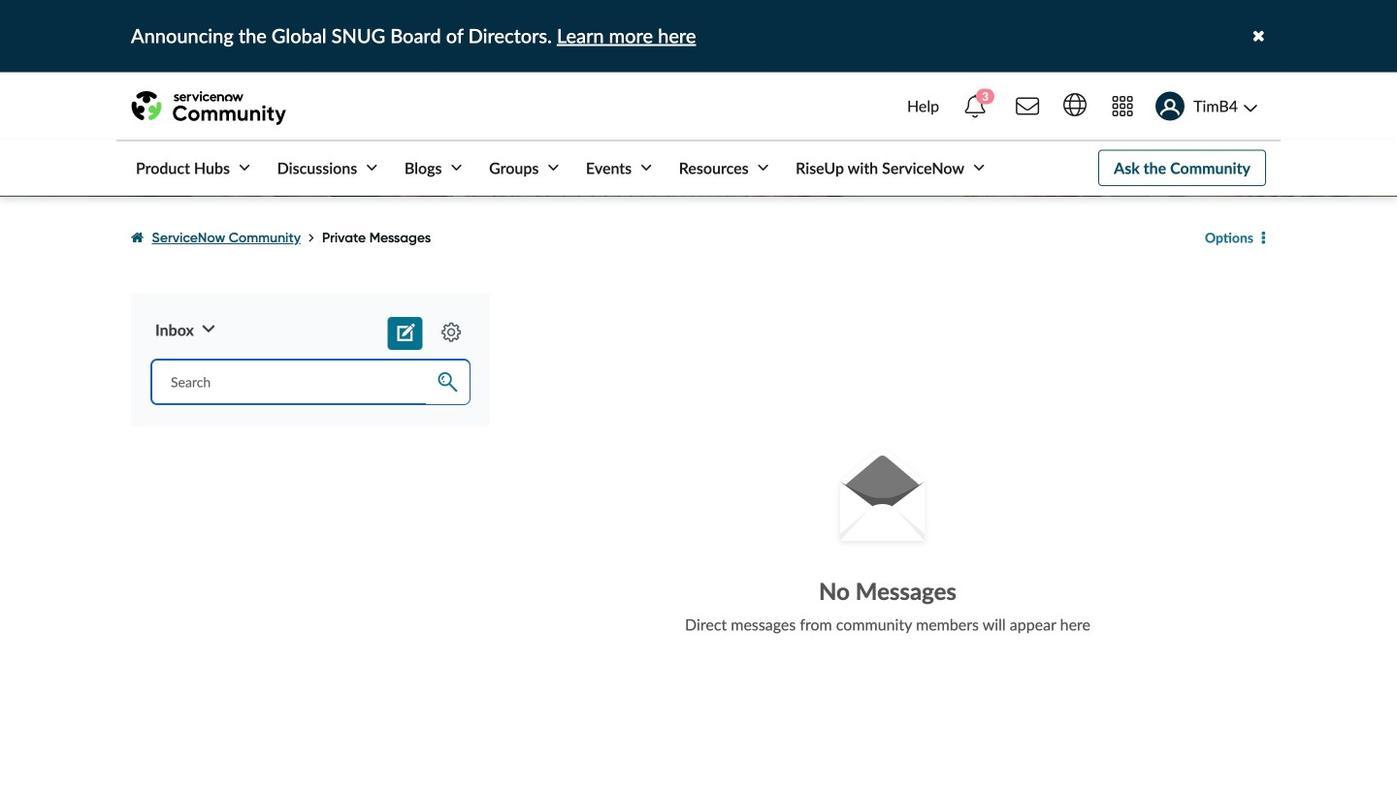 Task type: locate. For each thing, give the bounding box(es) containing it.
Search text field
[[150, 359, 471, 405]]

list
[[131, 211, 1193, 264]]

menu bar
[[116, 141, 989, 195]]

None submit
[[426, 361, 470, 404]]



Task type: describe. For each thing, give the bounding box(es) containing it.
close image
[[1253, 28, 1265, 44]]

timb4 image
[[1156, 92, 1185, 121]]

language selector image
[[1064, 93, 1087, 117]]



Task type: vqa. For each thing, say whether or not it's contained in the screenshot.
Explore Servicenow Impact
no



